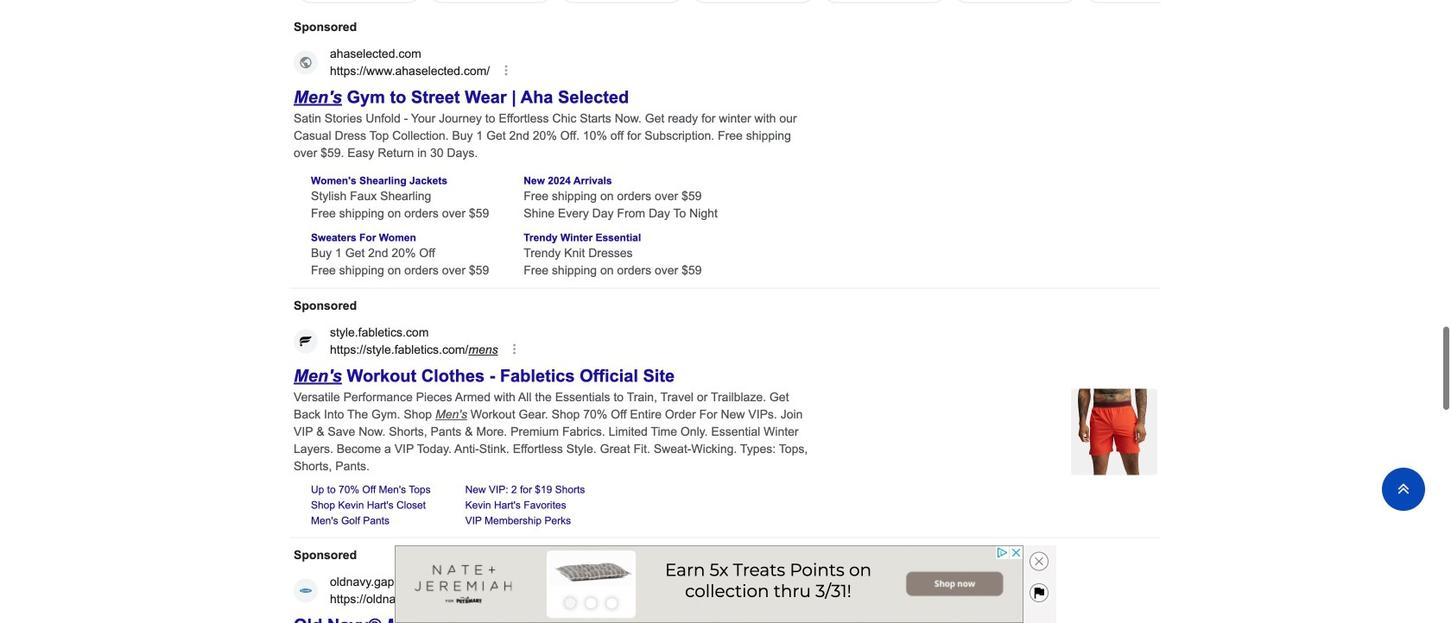 Task type: vqa. For each thing, say whether or not it's contained in the screenshot.
Advertisement Element
yes



Task type: locate. For each thing, give the bounding box(es) containing it.
advertisement element
[[395, 546, 1024, 624]]

angle double up image
[[1398, 479, 1410, 498]]



